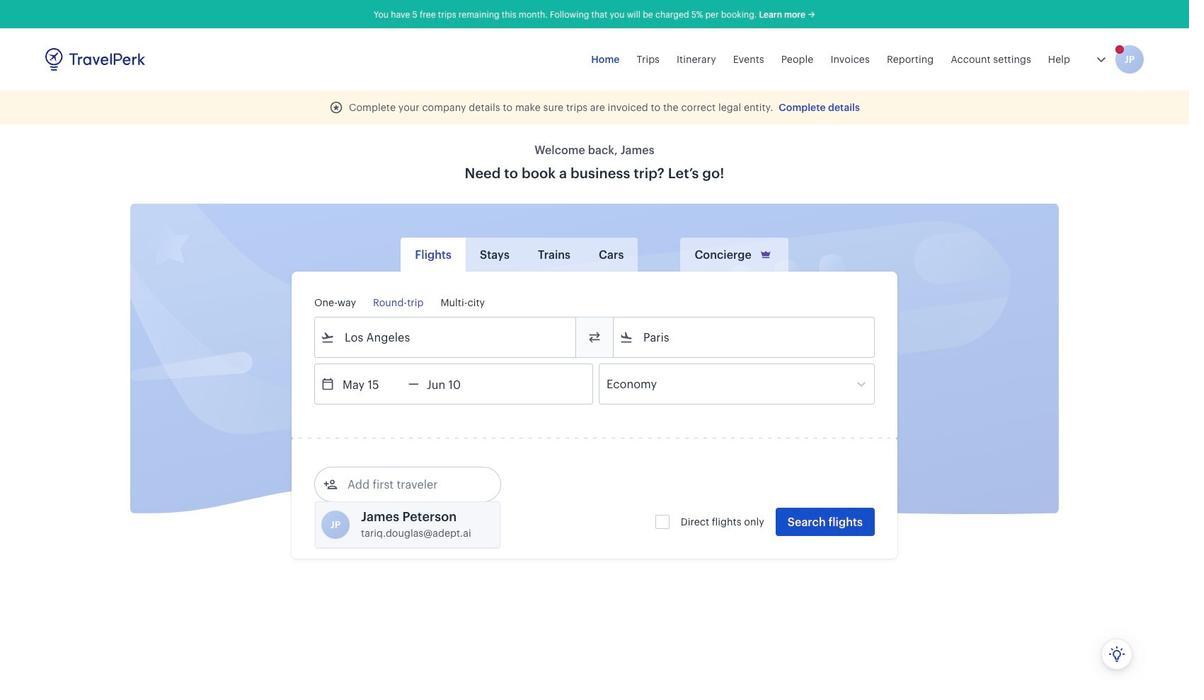 Task type: locate. For each thing, give the bounding box(es) containing it.
To search field
[[634, 326, 856, 349]]

From search field
[[335, 326, 557, 349]]

Depart text field
[[335, 365, 408, 404]]

Return text field
[[419, 365, 493, 404]]



Task type: describe. For each thing, give the bounding box(es) containing it.
Add first traveler search field
[[338, 474, 485, 496]]



